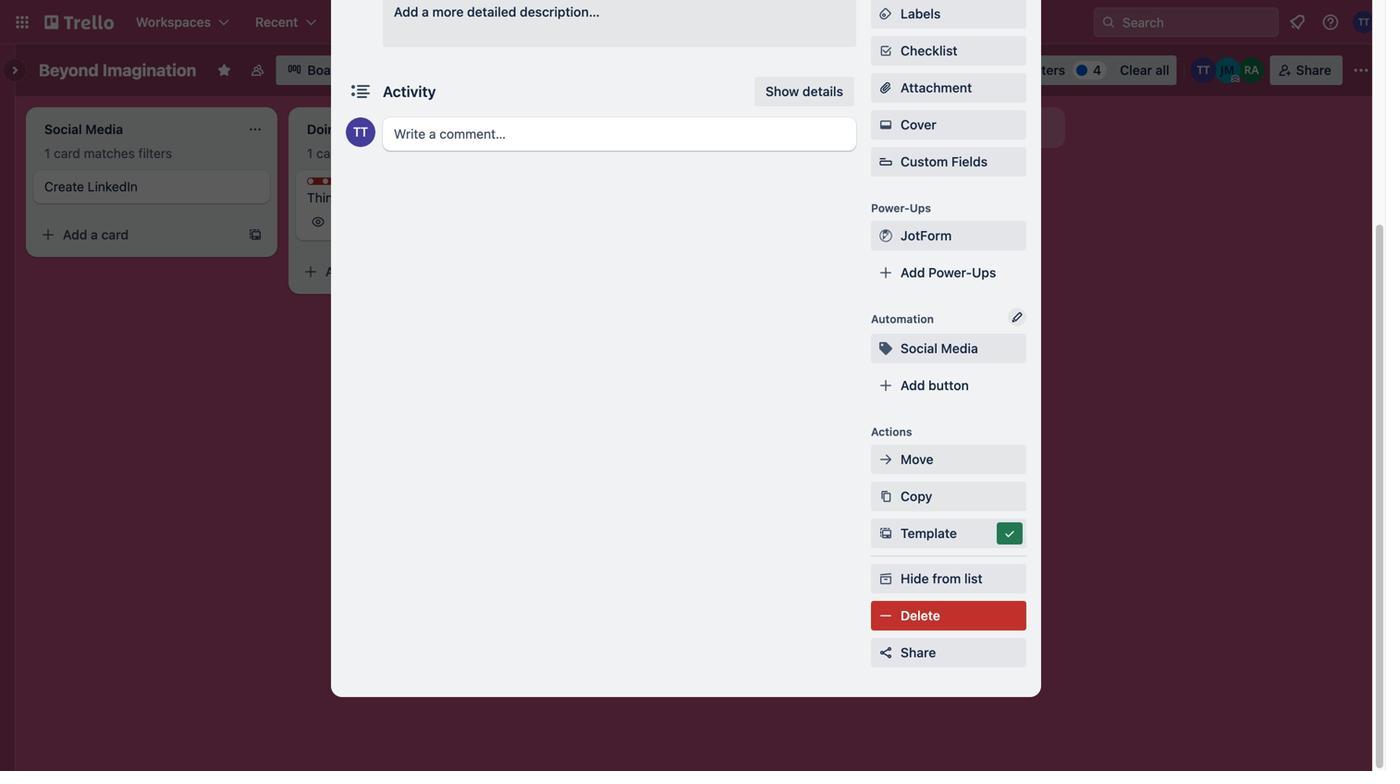 Task type: describe. For each thing, give the bounding box(es) containing it.
filters
[[1028, 62, 1066, 78]]

card up color: bold red, title: "thoughts" element
[[317, 146, 343, 161]]

0 notifications image
[[1287, 11, 1309, 33]]

thinking link
[[307, 189, 522, 207]]

checklist link
[[872, 36, 1027, 66]]

move link
[[872, 445, 1027, 475]]

hide from list
[[901, 571, 983, 587]]

primary element
[[0, 0, 1387, 44]]

all
[[1156, 62, 1170, 78]]

sm image for delete
[[877, 607, 896, 625]]

add another list button
[[814, 107, 1066, 148]]

1 vertical spatial share button
[[872, 638, 1027, 668]]

actions
[[872, 426, 913, 439]]

Board name text field
[[30, 56, 206, 85]]

beyond
[[39, 60, 99, 80]]

labels
[[901, 6, 941, 21]]

sm image for labels
[[877, 5, 896, 23]]

attachment
[[901, 80, 973, 95]]

add for the "add a more detailed description…" link
[[394, 4, 419, 19]]

1 1 card matches filters from the left
[[44, 146, 172, 161]]

show details
[[766, 84, 844, 99]]

1 horizontal spatial ups
[[973, 265, 997, 280]]

sm image for hide from list
[[877, 570, 896, 588]]

2 1 card matches filters from the left
[[307, 146, 435, 161]]

2 cards match filters
[[570, 146, 692, 161]]

back to home image
[[44, 7, 114, 37]]

Search field
[[1117, 8, 1279, 36]]

labels link
[[872, 0, 1027, 29]]

share for bottom share button
[[901, 645, 937, 661]]

cover
[[901, 117, 937, 132]]

0 horizontal spatial add a card button
[[33, 220, 241, 250]]

sm image for checklist
[[877, 42, 896, 60]]

power ups image
[[941, 63, 956, 78]]

1 horizontal spatial a
[[354, 264, 361, 279]]

3 filters from the left
[[659, 146, 692, 161]]

power-ups
[[872, 202, 932, 215]]

beyond imagination
[[39, 60, 197, 80]]

4
[[1094, 62, 1102, 78]]

list for add another list
[[926, 120, 944, 135]]

thoughts thinking
[[307, 179, 377, 205]]

add for add power-ups link
[[901, 265, 926, 280]]

social
[[901, 341, 938, 356]]

template button
[[872, 519, 1027, 549]]

search image
[[1102, 15, 1117, 30]]

workspace visible image
[[250, 63, 265, 78]]

terry turtle (terryturtle) image
[[1191, 57, 1217, 83]]

2 filters from the left
[[401, 146, 435, 161]]

sm image for copy
[[877, 488, 896, 506]]

jotform
[[901, 228, 952, 243]]

sm image for cover
[[877, 116, 896, 134]]

add power-ups link
[[872, 258, 1027, 288]]

social media
[[901, 341, 979, 356]]

fields
[[952, 154, 988, 169]]

list for hide from list
[[965, 571, 983, 587]]

create linkedin
[[44, 179, 138, 194]]

button
[[929, 378, 969, 393]]

from
[[933, 571, 962, 587]]

1 matches from the left
[[84, 146, 135, 161]]

hide
[[901, 571, 929, 587]]

Write a comment text field
[[383, 118, 857, 151]]

0 vertical spatial ups
[[910, 202, 932, 215]]

match
[[618, 146, 655, 161]]

card down linkedin
[[101, 227, 129, 242]]



Task type: locate. For each thing, give the bounding box(es) containing it.
terry turtle (terryturtle) image up thoughts
[[346, 118, 376, 147]]

add button
[[901, 378, 969, 393]]

filters
[[138, 146, 172, 161], [401, 146, 435, 161], [659, 146, 692, 161]]

power- down the jotform
[[929, 265, 973, 280]]

list right the from
[[965, 571, 983, 587]]

2 horizontal spatial filters
[[659, 146, 692, 161]]

filters right match
[[659, 146, 692, 161]]

create for create linkedin
[[44, 179, 84, 194]]

sm image down 'power-ups'
[[877, 227, 896, 245]]

sm image inside cover link
[[877, 116, 896, 134]]

add a card down thinking
[[326, 264, 391, 279]]

1 vertical spatial a
[[91, 227, 98, 242]]

linkedin
[[88, 179, 138, 194]]

a inside the "add a more detailed description…" link
[[422, 4, 429, 19]]

delete link
[[872, 601, 1027, 631]]

sm image inside template button
[[877, 525, 896, 543]]

sm image left the delete
[[877, 607, 896, 625]]

star or unstar board image
[[217, 63, 232, 78]]

sm image inside hide from list link
[[877, 570, 896, 588]]

1 horizontal spatial power-
[[929, 265, 973, 280]]

create button
[[537, 7, 600, 37]]

delete
[[901, 608, 941, 624]]

share button
[[1271, 56, 1343, 85], [872, 638, 1027, 668]]

copy link
[[872, 482, 1027, 512]]

1 vertical spatial share
[[901, 645, 937, 661]]

1 vertical spatial add a card button
[[296, 257, 503, 287]]

share button down delete link
[[872, 638, 1027, 668]]

0 horizontal spatial 1
[[44, 146, 50, 161]]

sm image inside template button
[[1001, 525, 1020, 543]]

checklist
[[901, 43, 958, 58]]

1 horizontal spatial share
[[1297, 62, 1332, 78]]

open information menu image
[[1322, 13, 1341, 31]]

0 horizontal spatial terry turtle (terryturtle) image
[[346, 118, 376, 147]]

move
[[901, 452, 934, 467]]

add inside add another list button
[[848, 120, 872, 135]]

board
[[308, 62, 344, 78]]

a down create linkedin
[[91, 227, 98, 242]]

1 vertical spatial ups
[[973, 265, 997, 280]]

automation
[[872, 313, 934, 326]]

show details link
[[755, 77, 855, 106]]

sm image left 'hide'
[[877, 570, 896, 588]]

1 vertical spatial create
[[44, 179, 84, 194]]

list inside button
[[926, 120, 944, 135]]

details
[[803, 84, 844, 99]]

thinking
[[307, 190, 358, 205]]

more
[[433, 4, 464, 19]]

1 horizontal spatial filters
[[401, 146, 435, 161]]

card up create linkedin
[[54, 146, 80, 161]]

0 vertical spatial terry turtle (terryturtle) image
[[1354, 11, 1376, 33]]

sm image for move
[[877, 451, 896, 469]]

1 vertical spatial add a card
[[326, 264, 391, 279]]

1 horizontal spatial 1
[[307, 146, 313, 161]]

0 vertical spatial a
[[422, 4, 429, 19]]

0 horizontal spatial matches
[[84, 146, 135, 161]]

1 vertical spatial terry turtle (terryturtle) image
[[346, 118, 376, 147]]

0 horizontal spatial ups
[[910, 202, 932, 215]]

add a card button down create linkedin link
[[33, 220, 241, 250]]

matches
[[84, 146, 135, 161], [347, 146, 398, 161]]

1 1 from the left
[[44, 146, 50, 161]]

2 horizontal spatial a
[[422, 4, 429, 19]]

sm image for jotform
[[877, 227, 896, 245]]

sm image
[[877, 5, 896, 23], [1001, 525, 1020, 543], [877, 570, 896, 588], [877, 607, 896, 625]]

imagination
[[103, 60, 197, 80]]

0 vertical spatial share button
[[1271, 56, 1343, 85]]

sm image left labels
[[877, 5, 896, 23]]

1 horizontal spatial matches
[[347, 146, 398, 161]]

0 horizontal spatial filters
[[138, 146, 172, 161]]

jeremy miller (jeremymiller198) image
[[1215, 57, 1241, 83]]

sm image inside delete link
[[877, 607, 896, 625]]

add a card button down thinking link
[[296, 257, 503, 287]]

add down the jotform
[[901, 265, 926, 280]]

clear all button
[[1113, 56, 1178, 85]]

template
[[901, 526, 958, 541]]

terry turtle (terryturtle) image
[[1354, 11, 1376, 33], [346, 118, 376, 147]]

add a card for add a card button to the left
[[63, 227, 129, 242]]

color: bold red, title: "thoughts" element
[[307, 178, 377, 192]]

list
[[926, 120, 944, 135], [965, 571, 983, 587]]

filters up thinking link
[[401, 146, 435, 161]]

add left button
[[901, 378, 926, 393]]

5 sm image from the top
[[877, 451, 896, 469]]

clear
[[1121, 62, 1153, 78]]

add a card button
[[33, 220, 241, 250], [296, 257, 503, 287]]

sm image inside copy link
[[877, 488, 896, 506]]

ruby anderson (rubyanderson7) image
[[1240, 57, 1265, 83]]

0 horizontal spatial power-
[[872, 202, 910, 215]]

sm image left cover
[[877, 116, 896, 134]]

sm image for template
[[877, 525, 896, 543]]

1 up create linkedin
[[44, 146, 50, 161]]

add inside add button button
[[901, 378, 926, 393]]

0 horizontal spatial create
[[44, 179, 84, 194]]

0 vertical spatial share
[[1297, 62, 1332, 78]]

2 1 from the left
[[307, 146, 313, 161]]

a
[[422, 4, 429, 19], [91, 227, 98, 242], [354, 264, 361, 279]]

create inside 'button'
[[548, 14, 589, 30]]

power- up the jotform
[[872, 202, 910, 215]]

sm image
[[877, 42, 896, 60], [877, 116, 896, 134], [877, 227, 896, 245], [877, 340, 896, 358], [877, 451, 896, 469], [877, 488, 896, 506], [877, 525, 896, 543]]

thoughts
[[326, 179, 377, 192]]

1 card matches filters
[[44, 146, 172, 161], [307, 146, 435, 161]]

add a more detailed description…
[[394, 4, 600, 19]]

1 horizontal spatial 1 card matches filters
[[307, 146, 435, 161]]

ups
[[910, 202, 932, 215], [973, 265, 997, 280]]

create right "detailed" on the top left
[[548, 14, 589, 30]]

1 up color: bold red, title: "thoughts" element
[[307, 146, 313, 161]]

sm image inside move link
[[877, 451, 896, 469]]

share
[[1297, 62, 1332, 78], [901, 645, 937, 661]]

sm image down the actions
[[877, 451, 896, 469]]

add down thinking
[[326, 264, 350, 279]]

custom fields
[[901, 154, 988, 169]]

add inside add power-ups link
[[901, 265, 926, 280]]

board link
[[276, 56, 355, 85]]

add left more
[[394, 4, 419, 19]]

7 sm image from the top
[[877, 525, 896, 543]]

clear all
[[1121, 62, 1170, 78]]

2 matches from the left
[[347, 146, 398, 161]]

power-
[[872, 202, 910, 215], [929, 265, 973, 280]]

add down create linkedin
[[63, 227, 87, 242]]

1 vertical spatial list
[[965, 571, 983, 587]]

0 horizontal spatial share
[[901, 645, 937, 661]]

detailed
[[467, 4, 517, 19]]

social media button
[[872, 334, 1027, 364]]

add power-ups
[[901, 265, 997, 280]]

0 horizontal spatial add a card
[[63, 227, 129, 242]]

share down the delete
[[901, 645, 937, 661]]

0 vertical spatial add a card
[[63, 227, 129, 242]]

1 card matches filters up linkedin
[[44, 146, 172, 161]]

0 vertical spatial power-
[[872, 202, 910, 215]]

1 card matches filters up thoughts
[[307, 146, 435, 161]]

activity
[[383, 83, 436, 100]]

2
[[570, 146, 578, 161]]

1 horizontal spatial share button
[[1271, 56, 1343, 85]]

attachment button
[[872, 73, 1027, 103]]

add for add button button
[[901, 378, 926, 393]]

sm image left social
[[877, 340, 896, 358]]

create
[[548, 14, 589, 30], [44, 179, 84, 194]]

0 vertical spatial list
[[926, 120, 944, 135]]

card
[[54, 146, 80, 161], [317, 146, 343, 161], [101, 227, 129, 242], [364, 264, 391, 279]]

add for add another list button
[[848, 120, 872, 135]]

create left linkedin
[[44, 179, 84, 194]]

show menu image
[[1353, 61, 1371, 80]]

sm image inside checklist link
[[877, 42, 896, 60]]

0 vertical spatial create
[[548, 14, 589, 30]]

2 sm image from the top
[[877, 116, 896, 134]]

sm image left template
[[877, 525, 896, 543]]

2 vertical spatial a
[[354, 264, 361, 279]]

custom
[[901, 154, 949, 169]]

1 horizontal spatial list
[[965, 571, 983, 587]]

1 horizontal spatial create
[[548, 14, 589, 30]]

a left more
[[422, 4, 429, 19]]

terry turtle (terryturtle) image right open information menu image
[[1354, 11, 1376, 33]]

1 vertical spatial power-
[[929, 265, 973, 280]]

0 horizontal spatial 1 card matches filters
[[44, 146, 172, 161]]

share for topmost share button
[[1297, 62, 1332, 78]]

another
[[875, 120, 923, 135]]

description…
[[520, 4, 600, 19]]

1 horizontal spatial add a card
[[326, 264, 391, 279]]

copy
[[901, 489, 933, 504]]

power- inside add power-ups link
[[929, 265, 973, 280]]

sm image inside "social media" button
[[877, 340, 896, 358]]

show
[[766, 84, 800, 99]]

sm image inside labels link
[[877, 5, 896, 23]]

add a card
[[63, 227, 129, 242], [326, 264, 391, 279]]

media
[[942, 341, 979, 356]]

matches up thoughts
[[347, 146, 398, 161]]

1 horizontal spatial add a card button
[[296, 257, 503, 287]]

matches up linkedin
[[84, 146, 135, 161]]

add
[[394, 4, 419, 19], [848, 120, 872, 135], [63, 227, 87, 242], [326, 264, 350, 279], [901, 265, 926, 280], [901, 378, 926, 393]]

custom fields button
[[872, 153, 1027, 171]]

add inside the "add a more detailed description…" link
[[394, 4, 419, 19]]

add left another
[[848, 120, 872, 135]]

3 sm image from the top
[[877, 227, 896, 245]]

0 horizontal spatial a
[[91, 227, 98, 242]]

create linkedin link
[[44, 178, 259, 196]]

sm image left copy on the right bottom of page
[[877, 488, 896, 506]]

create for create
[[548, 14, 589, 30]]

sm image left checklist
[[877, 42, 896, 60]]

list up custom fields
[[926, 120, 944, 135]]

terry turtle (terryturtle) image inside primary element
[[1354, 11, 1376, 33]]

share left show menu icon
[[1297, 62, 1332, 78]]

0 vertical spatial add a card button
[[33, 220, 241, 250]]

6 sm image from the top
[[877, 488, 896, 506]]

4 sm image from the top
[[877, 340, 896, 358]]

ups up media
[[973, 265, 997, 280]]

automation image
[[967, 56, 993, 81]]

1 filters from the left
[[138, 146, 172, 161]]

1 sm image from the top
[[877, 42, 896, 60]]

add button button
[[872, 371, 1027, 401]]

add another list
[[848, 120, 944, 135]]

1
[[44, 146, 50, 161], [307, 146, 313, 161]]

filters up create linkedin link
[[138, 146, 172, 161]]

1 horizontal spatial terry turtle (terryturtle) image
[[1354, 11, 1376, 33]]

sm image down copy link at bottom
[[1001, 525, 1020, 543]]

0 horizontal spatial list
[[926, 120, 944, 135]]

cover link
[[872, 110, 1027, 140]]

add a more detailed description… link
[[383, 0, 857, 47]]

cards
[[581, 146, 614, 161]]

a down thinking
[[354, 264, 361, 279]]

ups up the jotform
[[910, 202, 932, 215]]

add a card for add a card button to the bottom
[[326, 264, 391, 279]]

add a card down create linkedin
[[63, 227, 129, 242]]

0 horizontal spatial share button
[[872, 638, 1027, 668]]

share button down 0 notifications icon
[[1271, 56, 1343, 85]]

card down thinking link
[[364, 264, 391, 279]]

create from template… image
[[248, 228, 263, 242]]

hide from list link
[[872, 564, 1027, 594]]



Task type: vqa. For each thing, say whether or not it's contained in the screenshot.
TEMPLATE
yes



